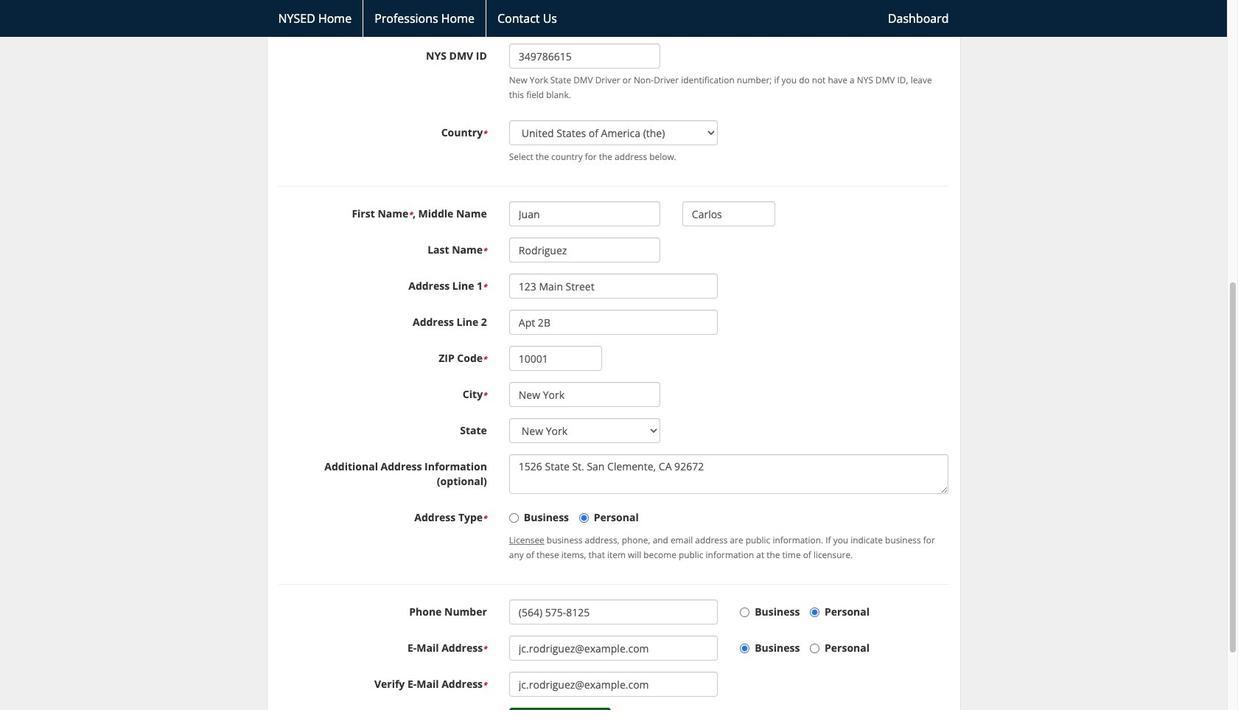 Task type: locate. For each thing, give the bounding box(es) containing it.
Enter phone number (optional) text field
[[509, 600, 718, 625]]

MM/DD/YYYY text field
[[509, 0, 661, 7]]

Please provide your full address if your address would not fit in the fields above. text field
[[509, 454, 949, 494]]

ZIP Code text field
[[509, 346, 603, 371]]

None radio
[[509, 513, 519, 523], [810, 608, 820, 617], [740, 644, 750, 653], [810, 644, 820, 653], [509, 513, 519, 523], [810, 608, 820, 617], [740, 644, 750, 653], [810, 644, 820, 653]]

None submit
[[509, 708, 612, 710]]

Middle Name text field
[[683, 201, 776, 227]]

None radio
[[579, 513, 589, 523], [740, 608, 750, 617], [579, 513, 589, 523], [740, 608, 750, 617]]

City text field
[[509, 382, 661, 407]]

Last Name text field
[[509, 238, 661, 263]]



Task type: vqa. For each thing, say whether or not it's contained in the screenshot.
Last Name text field
yes



Task type: describe. For each thing, give the bounding box(es) containing it.
Please re-enter your e-mail address. text field
[[509, 672, 718, 697]]

Address Line 1 text field
[[509, 274, 718, 299]]

Email text field
[[509, 636, 718, 661]]

ID text field
[[509, 44, 661, 69]]

First Name text field
[[509, 201, 661, 227]]

Address Line 2 text field
[[509, 310, 718, 335]]



